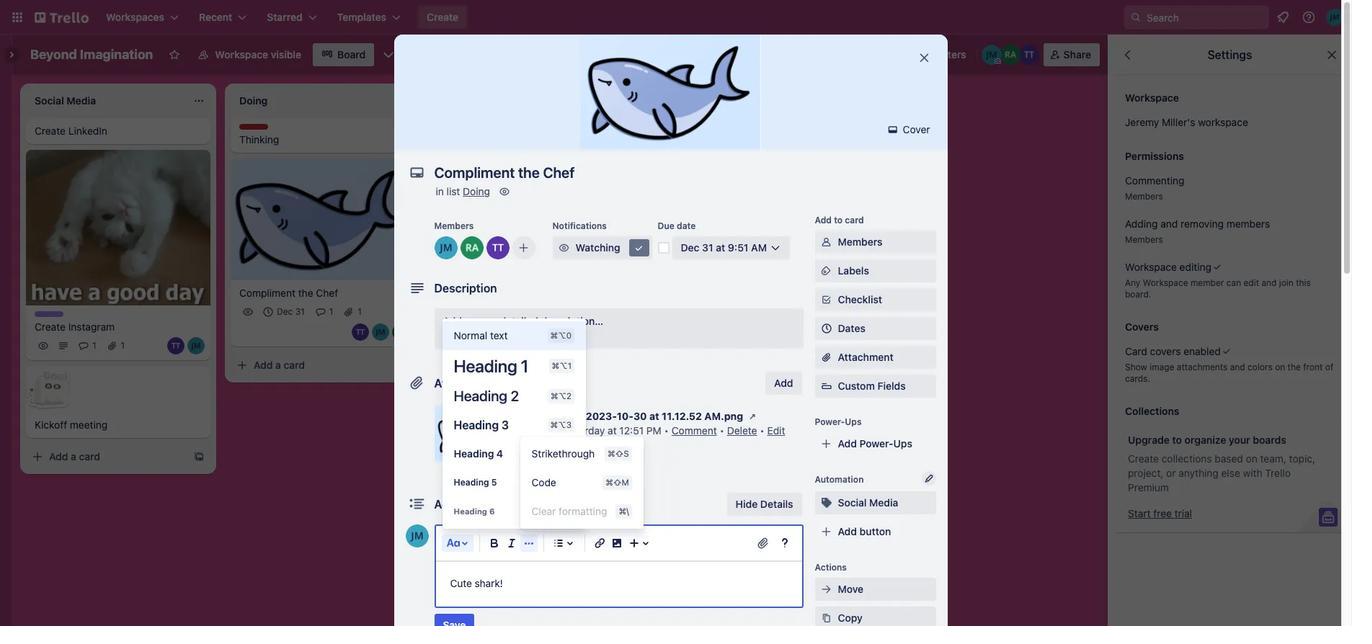 Task type: describe. For each thing, give the bounding box(es) containing it.
1 vertical spatial add a card
[[49, 451, 100, 463]]

1 horizontal spatial jeremy miller (jeremymiller198) image
[[405, 525, 428, 548]]

attachment
[[838, 351, 893, 363]]

anything
[[1179, 467, 1219, 479]]

0 horizontal spatial terry turtle (terryturtle) image
[[167, 338, 184, 355]]

1 horizontal spatial a
[[275, 359, 281, 371]]

1 vertical spatial power-
[[860, 437, 893, 450]]

meeting
[[70, 419, 108, 431]]

heading 4
[[454, 448, 503, 460]]

cute
[[450, 577, 472, 590]]

attachments
[[434, 377, 504, 390]]

start free trial button
[[1128, 507, 1192, 521]]

3
[[502, 419, 509, 432]]

power ups image
[[745, 49, 757, 61]]

am
[[751, 241, 767, 254]]

image image
[[608, 535, 625, 552]]

create for create
[[427, 11, 458, 23]]

comment
[[672, 424, 717, 437]]

Dec 31 checkbox
[[259, 303, 309, 320]]

create from template… image
[[603, 131, 614, 143]]

add down dec 31 option
[[254, 359, 273, 371]]

lists image
[[550, 535, 567, 552]]

date
[[677, 221, 696, 231]]

italic ⌘i image
[[503, 535, 520, 552]]

dec for dec 31
[[277, 306, 293, 317]]

group inside editor toolbar toolbar
[[520, 440, 643, 526]]

create linkedin link
[[35, 124, 202, 138]]

actions
[[815, 562, 847, 573]]

removing
[[1181, 218, 1224, 230]]

30
[[633, 410, 647, 422]]

⌘⌥6
[[550, 507, 572, 516]]

hide details
[[736, 498, 793, 510]]

ruby anderson (rubyanderson7) image
[[392, 323, 409, 341]]

jeremy miller's workspace
[[1125, 116, 1248, 128]]

kickoff
[[35, 419, 67, 431]]

edit link
[[767, 424, 785, 437]]

hide
[[736, 498, 758, 510]]

jeremy miller (jeremymiller198) image inside primary element
[[1326, 9, 1343, 26]]

⌘⌥2
[[551, 391, 572, 401]]

sm image for move link
[[819, 582, 833, 597]]

board.
[[1125, 289, 1151, 300]]

⌘⌥3
[[550, 420, 572, 430]]

0 vertical spatial card
[[845, 215, 864, 226]]

editor toolbar toolbar
[[441, 319, 796, 555]]

text styles image
[[444, 535, 462, 552]]

at for 9:51
[[716, 241, 725, 254]]

screenshot 2023-10-30 at 11.12.52 am.png
[[526, 410, 743, 422]]

show
[[1125, 362, 1147, 373]]

Main content area, start typing to enter text. text field
[[450, 575, 787, 592]]

heading 1
[[454, 356, 529, 376]]

card for the left add a card 'button'
[[79, 451, 100, 463]]

sm image for the checklist 'link'
[[819, 293, 833, 307]]

customize views image
[[381, 48, 396, 62]]

another
[[682, 93, 719, 105]]

on inside the show image attachments and colors on the front of cards.
[[1275, 362, 1285, 373]]

⌘\
[[619, 507, 629, 516]]

link image
[[591, 535, 608, 552]]

sm image for remove cover link
[[526, 444, 541, 458]]

due
[[658, 221, 674, 231]]

instagram
[[68, 321, 115, 333]]

2023-
[[586, 410, 617, 422]]

2 vertical spatial a
[[71, 451, 76, 463]]

remove cover
[[544, 445, 609, 457]]

open help dialog image
[[776, 535, 793, 552]]

comment link
[[672, 424, 717, 437]]

0 vertical spatial power-
[[815, 417, 845, 427]]

2 horizontal spatial terry turtle (terryturtle) image
[[486, 236, 509, 259]]

workspace visible button
[[189, 43, 310, 66]]

doing link
[[463, 185, 490, 197]]

front
[[1303, 362, 1323, 373]]

kickoff meeting
[[35, 419, 108, 431]]

added yesterday at 12:51 pm
[[526, 424, 661, 437]]

add up normal
[[443, 315, 462, 327]]

11.12.52
[[662, 410, 702, 422]]

activity
[[434, 498, 476, 511]]

create for create instagram
[[35, 321, 66, 333]]

members inside commenting members
[[1125, 191, 1163, 202]]

add button
[[765, 372, 802, 395]]

card covers enabled
[[1125, 345, 1221, 357]]

member
[[1191, 277, 1224, 288]]

add inside button
[[774, 377, 793, 389]]

join
[[1279, 277, 1294, 288]]

add inside button
[[838, 525, 857, 538]]

0 vertical spatial a
[[465, 315, 470, 327]]

⌘⇧m
[[606, 478, 629, 487]]

custom
[[838, 380, 875, 392]]

boards
[[1253, 434, 1286, 446]]

Mark due date as complete checkbox
[[658, 242, 669, 254]]

create instagram
[[35, 321, 115, 333]]

details
[[760, 498, 793, 510]]

create from template… image
[[193, 451, 205, 463]]

members
[[1226, 218, 1270, 230]]

compliment the chef
[[239, 287, 338, 299]]

sm image inside the watching button
[[632, 241, 646, 255]]

social media
[[838, 497, 898, 509]]

workspace inside any workspace member can edit and join this board.
[[1143, 277, 1188, 288]]

watching button
[[552, 236, 652, 259]]

add members to card image
[[518, 241, 529, 255]]

hide details link
[[727, 493, 802, 516]]

add up members link
[[815, 215, 832, 226]]

31 for dec 31
[[295, 306, 305, 317]]

media
[[869, 497, 898, 509]]

⌘⌥1
[[552, 361, 572, 370]]

upgrade to organize your boards create collections based on team, topic, project, or anything else with trello premium
[[1128, 434, 1315, 494]]

linkedin
[[68, 125, 107, 137]]

workspace for workspace visible
[[215, 48, 268, 61]]

colors
[[1248, 362, 1273, 373]]

0 vertical spatial jeremy miller (jeremymiller198) image
[[372, 323, 389, 341]]

⌘⌥0
[[550, 331, 572, 340]]

cute shark!
[[450, 577, 503, 590]]

heading 5
[[454, 477, 497, 488]]

create for create linkedin
[[35, 125, 66, 137]]

bold ⌘b image
[[485, 535, 503, 552]]

1 horizontal spatial add a card button
[[231, 354, 392, 377]]

move link
[[815, 578, 936, 601]]

and inside the show image attachments and colors on the front of cards.
[[1230, 362, 1245, 373]]

⌘⌥5
[[550, 478, 572, 487]]

dec 31
[[277, 306, 305, 317]]

of
[[1325, 362, 1333, 373]]

10-
[[617, 410, 633, 422]]

based
[[1215, 453, 1243, 465]]

filters button
[[915, 43, 971, 66]]

heading 6
[[454, 507, 495, 516]]

watching
[[575, 241, 620, 254]]

sm image for members link
[[819, 235, 833, 249]]

members link
[[815, 231, 936, 254]]

organize
[[1184, 434, 1226, 446]]

Board name text field
[[23, 43, 160, 66]]

add down power-ups
[[838, 437, 857, 450]]

the inside compliment the chef link
[[298, 287, 313, 299]]

labels
[[838, 264, 869, 277]]

1 down compliment the chef link
[[358, 306, 362, 317]]

add inside "button"
[[660, 93, 679, 105]]

compliment the chef link
[[239, 286, 406, 300]]

1 down chef
[[329, 306, 333, 317]]

commenting members
[[1125, 174, 1185, 202]]

add another list
[[660, 93, 736, 105]]

0 horizontal spatial add a card button
[[26, 446, 187, 469]]

add power-ups link
[[815, 432, 936, 455]]

copy
[[838, 612, 863, 624]]



Task type: vqa. For each thing, say whether or not it's contained in the screenshot.
Social
yes



Task type: locate. For each thing, give the bounding box(es) containing it.
thinking link
[[239, 133, 406, 147]]

None text field
[[427, 160, 903, 186]]

1 horizontal spatial the
[[1288, 362, 1301, 373]]

color: purple, title: none image
[[35, 312, 63, 317]]

dec 31 at 9:51 am
[[681, 241, 767, 254]]

formatting
[[559, 505, 607, 517]]

add up edit link
[[774, 377, 793, 389]]

list right "another"
[[721, 93, 736, 105]]

dec down date
[[681, 241, 699, 254]]

1 vertical spatial ups
[[893, 437, 912, 450]]

clear formatting
[[532, 505, 607, 517]]

heading
[[454, 356, 517, 376], [454, 388, 507, 404], [454, 419, 499, 432], [454, 448, 494, 460], [454, 477, 489, 488], [454, 507, 487, 516]]

sm image inside social media button
[[819, 496, 833, 510]]

31 inside option
[[295, 306, 305, 317]]

0 horizontal spatial ruby anderson (rubyanderson7) image
[[460, 236, 483, 259]]

back to home image
[[35, 6, 89, 29]]

add a card down dec 31 option
[[254, 359, 305, 371]]

1 vertical spatial list
[[447, 185, 460, 197]]

card down meeting
[[79, 451, 100, 463]]

sm image for copy link
[[819, 611, 833, 626]]

copy link
[[815, 607, 936, 626]]

terry turtle (terryturtle) image down create instagram link
[[167, 338, 184, 355]]

0 horizontal spatial and
[[1161, 218, 1178, 230]]

add a card button down dec 31
[[231, 354, 392, 377]]

0 vertical spatial add a card button
[[231, 354, 392, 377]]

2 vertical spatial at
[[608, 424, 617, 437]]

1 horizontal spatial and
[[1230, 362, 1245, 373]]

31 down compliment the chef
[[295, 306, 305, 317]]

1 heading from the top
[[454, 356, 517, 376]]

1 vertical spatial to
[[1172, 434, 1182, 446]]

5
[[491, 477, 497, 488]]

members down 'in list doing'
[[434, 221, 474, 231]]

commenting
[[1125, 174, 1185, 187]]

dates button
[[815, 317, 936, 340]]

heading for heading 6
[[454, 507, 487, 516]]

add a more detailed description… link
[[434, 308, 803, 349]]

doing
[[463, 185, 490, 197]]

0 horizontal spatial power-
[[815, 417, 845, 427]]

star or unstar board image
[[169, 49, 180, 61]]

ups up add power-ups
[[845, 417, 862, 427]]

1 vertical spatial dec
[[277, 306, 293, 317]]

terry turtle (terryturtle) image
[[486, 236, 509, 259], [352, 323, 369, 341], [167, 338, 184, 355]]

primary element
[[0, 0, 1352, 35]]

0 vertical spatial add a card
[[254, 359, 305, 371]]

image
[[1150, 362, 1174, 373]]

1 horizontal spatial ruby anderson (rubyanderson7) image
[[1000, 45, 1020, 65]]

search image
[[1130, 12, 1142, 23]]

0 vertical spatial and
[[1161, 218, 1178, 230]]

2 horizontal spatial a
[[465, 315, 470, 327]]

due date
[[658, 221, 696, 231]]

jeremy miller (jeremymiller198) image left text styles image
[[405, 525, 428, 548]]

create linkedin
[[35, 125, 107, 137]]

add down kickoff
[[49, 451, 68, 463]]

and inside any workspace member can edit and join this board.
[[1262, 277, 1277, 288]]

1 horizontal spatial power-
[[860, 437, 893, 450]]

am.png
[[704, 410, 743, 422]]

heading for heading 2
[[454, 388, 507, 404]]

1 vertical spatial a
[[275, 359, 281, 371]]

collections
[[1125, 405, 1179, 417]]

0 vertical spatial ups
[[845, 417, 862, 427]]

dec inside option
[[277, 306, 293, 317]]

sm image for the labels link at the top of the page
[[819, 264, 833, 278]]

card up members link
[[845, 215, 864, 226]]

⌘⇧s
[[608, 449, 629, 458]]

heading 2
[[454, 388, 519, 404]]

1 vertical spatial jeremy miller (jeremymiller198) image
[[405, 525, 428, 548]]

the left front
[[1288, 362, 1301, 373]]

sm image inside members link
[[819, 235, 833, 249]]

0 horizontal spatial 31
[[295, 306, 305, 317]]

1 horizontal spatial to
[[1172, 434, 1182, 446]]

more formatting image
[[520, 535, 537, 552]]

and left colors
[[1230, 362, 1245, 373]]

ruby anderson (rubyanderson7) image right filters
[[1000, 45, 1020, 65]]

button
[[860, 525, 891, 538]]

members down adding
[[1125, 234, 1163, 245]]

a down kickoff meeting
[[71, 451, 76, 463]]

sm image
[[828, 43, 849, 63], [819, 235, 833, 249], [632, 241, 646, 255], [819, 264, 833, 278], [526, 444, 541, 458], [819, 496, 833, 510]]

2 heading from the top
[[454, 388, 507, 404]]

1 vertical spatial at
[[649, 410, 659, 422]]

31 for dec 31 at 9:51 am
[[702, 241, 713, 254]]

kickoff meeting link
[[35, 418, 202, 433]]

heading up attachments
[[454, 356, 517, 376]]

code
[[532, 476, 556, 489]]

list inside "button"
[[721, 93, 736, 105]]

a up normal
[[465, 315, 470, 327]]

1 horizontal spatial on
[[1275, 362, 1285, 373]]

on up 'with'
[[1246, 453, 1257, 465]]

terry turtle (terryturtle) image
[[1019, 45, 1039, 65]]

0 horizontal spatial at
[[608, 424, 617, 437]]

workspace
[[1198, 116, 1248, 128]]

create inside the create linkedin link
[[35, 125, 66, 137]]

0 horizontal spatial ups
[[845, 417, 862, 427]]

power- down power-ups
[[860, 437, 893, 450]]

0 notifications image
[[1274, 9, 1291, 26]]

adding and removing members members
[[1125, 218, 1270, 245]]

a down dec 31 option
[[275, 359, 281, 371]]

card for rightmost add a card 'button'
[[284, 359, 305, 371]]

1 left ⌘⌥1
[[521, 356, 529, 376]]

heading left 6
[[454, 507, 487, 516]]

jeremy miller (jeremymiller198) image
[[1326, 9, 1343, 26], [981, 45, 1002, 65], [434, 236, 457, 259], [187, 338, 205, 355]]

1 horizontal spatial ups
[[893, 437, 912, 450]]

0 vertical spatial to
[[834, 215, 843, 226]]

1 inside group
[[521, 356, 529, 376]]

0 horizontal spatial the
[[298, 287, 313, 299]]

sm image inside cover link
[[886, 123, 900, 137]]

card down dec 31
[[284, 359, 305, 371]]

2 horizontal spatial and
[[1262, 277, 1277, 288]]

detailed
[[500, 315, 538, 327]]

add left button
[[838, 525, 857, 538]]

members down commenting
[[1125, 191, 1163, 202]]

color: bold red, title: "thoughts" element
[[239, 124, 279, 135]]

heading up heading 4
[[454, 419, 499, 432]]

at inside button
[[716, 241, 725, 254]]

6
[[489, 507, 495, 516]]

on right colors
[[1275, 362, 1285, 373]]

or
[[1166, 467, 1176, 479]]

create inside 'button'
[[427, 11, 458, 23]]

normal text
[[454, 329, 508, 342]]

0 horizontal spatial to
[[834, 215, 843, 226]]

31 left 9:51
[[702, 241, 713, 254]]

power- down custom
[[815, 417, 845, 427]]

workspace down workspace editing
[[1143, 277, 1188, 288]]

at right 30
[[649, 410, 659, 422]]

list right in in the left top of the page
[[447, 185, 460, 197]]

and left join
[[1262, 277, 1277, 288]]

0 vertical spatial ruby anderson (rubyanderson7) image
[[1000, 45, 1020, 65]]

workspace editing
[[1125, 261, 1211, 273]]

sm image inside copy link
[[819, 611, 833, 626]]

at for 12:51
[[608, 424, 617, 437]]

compliment
[[239, 287, 295, 299]]

covers
[[1150, 345, 1181, 357]]

1 down create instagram link
[[121, 340, 125, 351]]

heading for heading 4
[[454, 448, 494, 460]]

sm image inside the checklist 'link'
[[819, 293, 833, 307]]

a
[[465, 315, 470, 327], [275, 359, 281, 371], [71, 451, 76, 463]]

12:51
[[619, 424, 644, 437]]

upgrade
[[1128, 434, 1170, 446]]

to up "collections"
[[1172, 434, 1182, 446]]

chef
[[316, 287, 338, 299]]

card
[[1125, 345, 1147, 357]]

heading left '4'
[[454, 448, 494, 460]]

31 inside button
[[702, 241, 713, 254]]

thoughts
[[239, 124, 279, 135]]

heading up heading 3
[[454, 388, 507, 404]]

1 vertical spatial and
[[1262, 277, 1277, 288]]

enabled
[[1184, 345, 1221, 357]]

1 vertical spatial the
[[1288, 362, 1301, 373]]

terry turtle (terryturtle) image left ruby anderson (rubyanderson7) icon
[[352, 323, 369, 341]]

share
[[1064, 48, 1091, 61]]

attachments
[[1177, 362, 1228, 373]]

1 horizontal spatial add a card
[[254, 359, 305, 371]]

1 horizontal spatial terry turtle (terryturtle) image
[[352, 323, 369, 341]]

0 horizontal spatial on
[[1246, 453, 1257, 465]]

ups down fields
[[893, 437, 912, 450]]

workspace for workspace
[[1125, 92, 1179, 104]]

workspace for workspace editing
[[1125, 261, 1177, 273]]

ups
[[845, 417, 862, 427], [893, 437, 912, 450]]

beyond
[[30, 47, 77, 62]]

automation
[[815, 474, 864, 485]]

to inside upgrade to organize your boards create collections based on team, topic, project, or anything else with trello premium
[[1172, 434, 1182, 446]]

4 heading from the top
[[454, 448, 494, 460]]

and inside adding and removing members members
[[1161, 218, 1178, 230]]

workspace left "visible"
[[215, 48, 268, 61]]

the inside the show image attachments and colors on the front of cards.
[[1288, 362, 1301, 373]]

add a card button down kickoff meeting link
[[26, 446, 187, 469]]

sm image
[[886, 123, 900, 137], [497, 184, 512, 199], [557, 241, 571, 255], [819, 293, 833, 307], [745, 409, 760, 424], [819, 582, 833, 597], [819, 611, 833, 626]]

add to card
[[815, 215, 864, 226]]

yesterday
[[560, 424, 605, 437]]

to up members link
[[834, 215, 843, 226]]

sm image inside move link
[[819, 582, 833, 597]]

0 horizontal spatial a
[[71, 451, 76, 463]]

trial
[[1175, 507, 1192, 520]]

Search field
[[1142, 6, 1268, 28]]

0 horizontal spatial list
[[447, 185, 460, 197]]

delete link
[[727, 424, 757, 437]]

heading for heading 3
[[454, 419, 499, 432]]

adding
[[1125, 218, 1158, 230]]

31
[[702, 241, 713, 254], [295, 306, 305, 317]]

and right adding
[[1161, 218, 1178, 230]]

premium
[[1128, 481, 1169, 494]]

trello
[[1265, 467, 1291, 479]]

cover
[[900, 123, 930, 135]]

in
[[436, 185, 444, 197]]

ruby anderson (rubyanderson7) image up description
[[460, 236, 483, 259]]

2 horizontal spatial at
[[716, 241, 725, 254]]

1 vertical spatial card
[[284, 359, 305, 371]]

0 horizontal spatial add a card
[[49, 451, 100, 463]]

in list doing
[[436, 185, 490, 197]]

open information menu image
[[1302, 10, 1316, 25]]

0 horizontal spatial card
[[79, 451, 100, 463]]

remove
[[544, 445, 581, 457]]

sm image inside the watching button
[[557, 241, 571, 255]]

2 vertical spatial card
[[79, 451, 100, 463]]

0 horizontal spatial jeremy miller (jeremymiller198) image
[[372, 323, 389, 341]]

settings
[[1208, 48, 1252, 61]]

6 heading from the top
[[454, 507, 487, 516]]

workspace up any
[[1125, 261, 1177, 273]]

0 vertical spatial at
[[716, 241, 725, 254]]

dec down compliment the chef
[[277, 306, 293, 317]]

1 vertical spatial add a card button
[[26, 446, 187, 469]]

more
[[473, 315, 497, 327]]

description…
[[541, 315, 603, 327]]

social media button
[[815, 492, 936, 515]]

your
[[1229, 434, 1250, 446]]

sm image inside the labels link
[[819, 264, 833, 278]]

0 vertical spatial the
[[298, 287, 313, 299]]

heading for heading 5
[[454, 477, 489, 488]]

dec inside button
[[681, 241, 699, 254]]

clear
[[532, 505, 556, 517]]

1 vertical spatial 31
[[295, 306, 305, 317]]

0 vertical spatial on
[[1275, 362, 1285, 373]]

sm image for the watching button at the top left of page
[[557, 241, 571, 255]]

on inside upgrade to organize your boards create collections based on team, topic, project, or anything else with trello premium
[[1246, 453, 1257, 465]]

heading for heading 1
[[454, 356, 517, 376]]

0 vertical spatial list
[[721, 93, 736, 105]]

1 down instagram
[[92, 340, 96, 351]]

workspace up jeremy
[[1125, 92, 1179, 104]]

at left 9:51
[[716, 241, 725, 254]]

group containing strikethrough
[[520, 440, 643, 526]]

⌘⌥4
[[550, 449, 572, 458]]

labels link
[[815, 259, 936, 283]]

0 vertical spatial 31
[[702, 241, 713, 254]]

cover
[[583, 445, 609, 457]]

terry turtle (terryturtle) image left add members to card icon
[[486, 236, 509, 259]]

group
[[520, 440, 643, 526]]

add power-ups
[[838, 437, 912, 450]]

filters
[[937, 48, 966, 61]]

thinking
[[239, 133, 279, 146]]

1 horizontal spatial card
[[284, 359, 305, 371]]

sm image for cover link
[[886, 123, 900, 137]]

2 horizontal spatial card
[[845, 215, 864, 226]]

add left "another"
[[660, 93, 679, 105]]

cards.
[[1125, 373, 1150, 384]]

members up labels
[[838, 236, 882, 248]]

4
[[496, 448, 503, 460]]

1 horizontal spatial dec
[[681, 241, 699, 254]]

1 horizontal spatial at
[[649, 410, 659, 422]]

jeremy miller (jeremymiller198) image
[[372, 323, 389, 341], [405, 525, 428, 548]]

list
[[721, 93, 736, 105], [447, 185, 460, 197]]

attach and insert link image
[[756, 536, 770, 551]]

sm image for social media button
[[819, 496, 833, 510]]

create inside upgrade to organize your boards create collections based on team, topic, project, or anything else with trello premium
[[1128, 453, 1159, 465]]

0 vertical spatial dec
[[681, 241, 699, 254]]

pm
[[646, 424, 661, 437]]

1 vertical spatial ruby anderson (rubyanderson7) image
[[460, 236, 483, 259]]

board
[[337, 48, 366, 61]]

ruby anderson (rubyanderson7) image
[[1000, 45, 1020, 65], [460, 236, 483, 259]]

heading left 5
[[454, 477, 489, 488]]

1 vertical spatial on
[[1246, 453, 1257, 465]]

members inside adding and removing members members
[[1125, 234, 1163, 245]]

add a more detailed description…
[[443, 315, 603, 327]]

1 horizontal spatial list
[[721, 93, 736, 105]]

workspace inside button
[[215, 48, 268, 61]]

at down '2023-'
[[608, 424, 617, 437]]

add button
[[838, 525, 891, 538]]

create inside create instagram link
[[35, 321, 66, 333]]

to for card
[[834, 215, 843, 226]]

1 horizontal spatial 31
[[702, 241, 713, 254]]

collections
[[1162, 453, 1212, 465]]

jeremy miller (jeremymiller198) image left ruby anderson (rubyanderson7) icon
[[372, 323, 389, 341]]

add a card button
[[231, 354, 392, 377], [26, 446, 187, 469]]

the left chef
[[298, 287, 313, 299]]

5 heading from the top
[[454, 477, 489, 488]]

dec for dec 31 at 9:51 am
[[681, 241, 699, 254]]

added
[[526, 424, 557, 437]]

2 vertical spatial and
[[1230, 362, 1245, 373]]

0 horizontal spatial dec
[[277, 306, 293, 317]]

3 heading from the top
[[454, 419, 499, 432]]

to for organize
[[1172, 434, 1182, 446]]

custom fields
[[838, 380, 906, 392]]

add a card down kickoff meeting
[[49, 451, 100, 463]]

heading 1 group
[[442, 321, 586, 526]]



